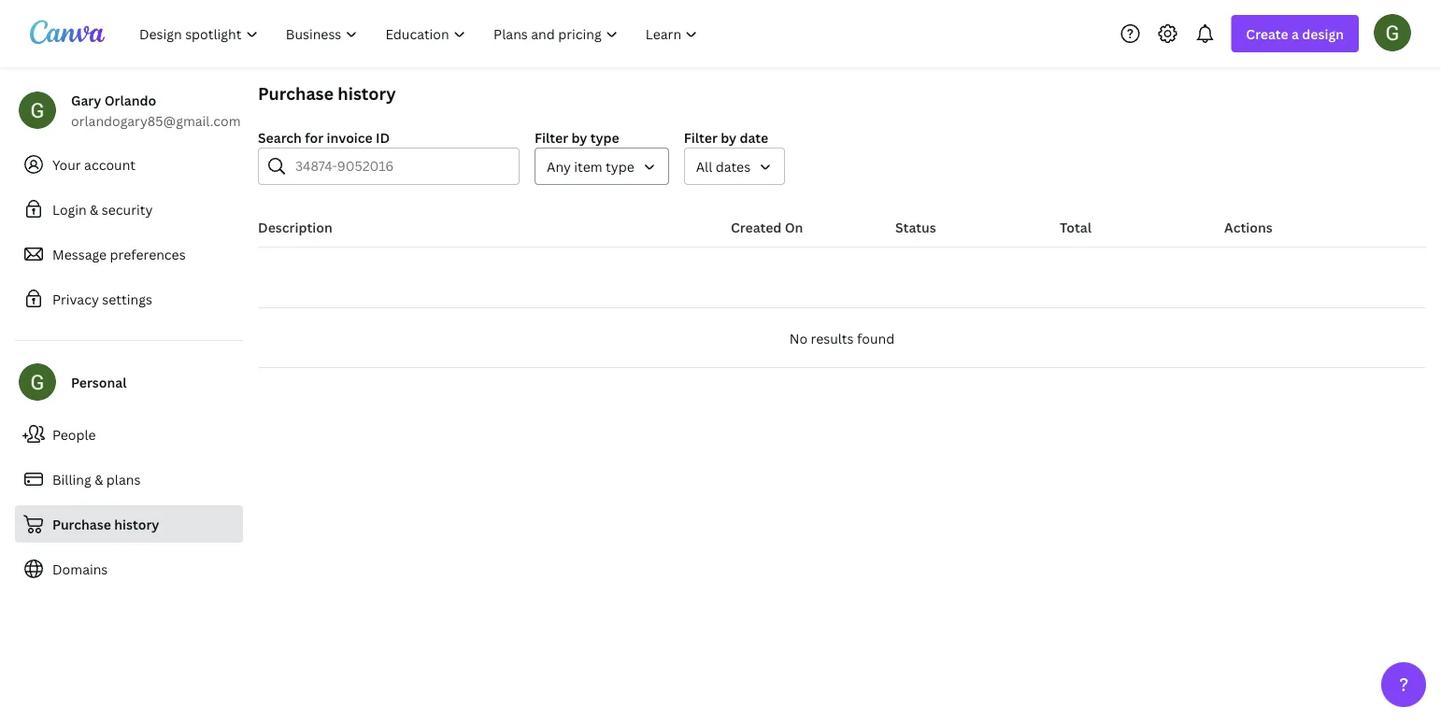 Task type: locate. For each thing, give the bounding box(es) containing it.
1 horizontal spatial filter
[[684, 129, 718, 146]]

purchase history up search for invoice id
[[258, 82, 396, 105]]

by for date
[[721, 129, 737, 146]]

Search for invoice ID text field
[[295, 149, 508, 184]]

by up item
[[572, 129, 587, 146]]

purchase history
[[258, 82, 396, 105], [52, 516, 159, 533]]

purchase
[[258, 82, 334, 105], [52, 516, 111, 533]]

actions
[[1225, 218, 1273, 236]]

for
[[305, 129, 324, 146]]

top level navigation element
[[127, 15, 714, 52]]

by left date
[[721, 129, 737, 146]]

filter for filter by type
[[535, 129, 569, 146]]

people
[[52, 426, 96, 444]]

your account link
[[15, 146, 243, 183]]

design
[[1303, 25, 1344, 43]]

0 vertical spatial type
[[591, 129, 620, 146]]

0 vertical spatial purchase history
[[258, 82, 396, 105]]

1 vertical spatial history
[[114, 516, 159, 533]]

0 horizontal spatial purchase
[[52, 516, 111, 533]]

gary
[[71, 91, 101, 109]]

0 vertical spatial &
[[90, 201, 99, 218]]

2 by from the left
[[721, 129, 737, 146]]

0 horizontal spatial filter
[[535, 129, 569, 146]]

0 horizontal spatial history
[[114, 516, 159, 533]]

&
[[90, 201, 99, 218], [95, 471, 103, 489]]

& right the login
[[90, 201, 99, 218]]

1 horizontal spatial by
[[721, 129, 737, 146]]

billing
[[52, 471, 91, 489]]

gary orlando orlandogary85@gmail.com
[[71, 91, 241, 129]]

purchase up search
[[258, 82, 334, 105]]

a
[[1292, 25, 1300, 43]]

plans
[[106, 471, 141, 489]]

by
[[572, 129, 587, 146], [721, 129, 737, 146]]

filter by date
[[684, 129, 769, 146]]

filter by type
[[535, 129, 620, 146]]

privacy settings link
[[15, 280, 243, 318]]

1 vertical spatial purchase history
[[52, 516, 159, 533]]

history
[[338, 82, 396, 105], [114, 516, 159, 533]]

purchase history down billing & plans
[[52, 516, 159, 533]]

0 horizontal spatial by
[[572, 129, 587, 146]]

filter up any
[[535, 129, 569, 146]]

1 by from the left
[[572, 129, 587, 146]]

history up id
[[338, 82, 396, 105]]

invoice
[[327, 129, 373, 146]]

1 horizontal spatial purchase
[[258, 82, 334, 105]]

type up any item type button
[[591, 129, 620, 146]]

filter
[[535, 129, 569, 146], [684, 129, 718, 146]]

1 vertical spatial &
[[95, 471, 103, 489]]

1 vertical spatial type
[[606, 158, 635, 175]]

type right item
[[606, 158, 635, 175]]

1 horizontal spatial history
[[338, 82, 396, 105]]

purchase up domains
[[52, 516, 111, 533]]

0 vertical spatial history
[[338, 82, 396, 105]]

1 horizontal spatial purchase history
[[258, 82, 396, 105]]

settings
[[102, 290, 152, 308]]

type for any item type
[[606, 158, 635, 175]]

filter up all
[[684, 129, 718, 146]]

orlando
[[104, 91, 156, 109]]

login & security
[[52, 201, 153, 218]]

message
[[52, 245, 107, 263]]

people link
[[15, 416, 243, 453]]

1 filter from the left
[[535, 129, 569, 146]]

1 vertical spatial purchase
[[52, 516, 111, 533]]

dates
[[716, 158, 751, 175]]

create
[[1247, 25, 1289, 43]]

type inside any item type button
[[606, 158, 635, 175]]

2 filter from the left
[[684, 129, 718, 146]]

history down billing & plans link
[[114, 516, 159, 533]]

search for invoice id
[[258, 129, 390, 146]]

0 vertical spatial purchase
[[258, 82, 334, 105]]

billing & plans link
[[15, 461, 243, 498]]

type
[[591, 129, 620, 146], [606, 158, 635, 175]]

total
[[1060, 218, 1092, 236]]

login
[[52, 201, 87, 218]]

& left plans
[[95, 471, 103, 489]]



Task type: describe. For each thing, give the bounding box(es) containing it.
all
[[696, 158, 713, 175]]

preferences
[[110, 245, 186, 263]]

privacy settings
[[52, 290, 152, 308]]

personal
[[71, 374, 127, 391]]

no
[[790, 330, 808, 347]]

history inside purchase history link
[[114, 516, 159, 533]]

account
[[84, 156, 136, 173]]

domains
[[52, 561, 108, 578]]

created on
[[731, 218, 804, 236]]

any item type
[[547, 158, 635, 175]]

created
[[731, 218, 782, 236]]

no results found
[[790, 330, 895, 347]]

type for filter by type
[[591, 129, 620, 146]]

0 horizontal spatial purchase history
[[52, 516, 159, 533]]

date
[[740, 129, 769, 146]]

billing & plans
[[52, 471, 141, 489]]

description
[[258, 218, 333, 236]]

Any item type button
[[535, 148, 669, 185]]

message preferences link
[[15, 236, 243, 273]]

item
[[574, 158, 603, 175]]

security
[[102, 201, 153, 218]]

domains link
[[15, 551, 243, 588]]

& for login
[[90, 201, 99, 218]]

status
[[896, 218, 937, 236]]

create a design
[[1247, 25, 1344, 43]]

filter for filter by date
[[684, 129, 718, 146]]

purchase history link
[[15, 506, 243, 543]]

found
[[857, 330, 895, 347]]

search
[[258, 129, 302, 146]]

your
[[52, 156, 81, 173]]

results
[[811, 330, 854, 347]]

& for billing
[[95, 471, 103, 489]]

by for type
[[572, 129, 587, 146]]

orlandogary85@gmail.com
[[71, 112, 241, 129]]

All dates button
[[684, 148, 786, 185]]

on
[[785, 218, 804, 236]]

gary orlando image
[[1374, 14, 1412, 51]]

privacy
[[52, 290, 99, 308]]

your account
[[52, 156, 136, 173]]

login & security link
[[15, 191, 243, 228]]

all dates
[[696, 158, 751, 175]]

create a design button
[[1232, 15, 1359, 52]]

message preferences
[[52, 245, 186, 263]]

id
[[376, 129, 390, 146]]

any
[[547, 158, 571, 175]]



Task type: vqa. For each thing, say whether or not it's contained in the screenshot.
the account
yes



